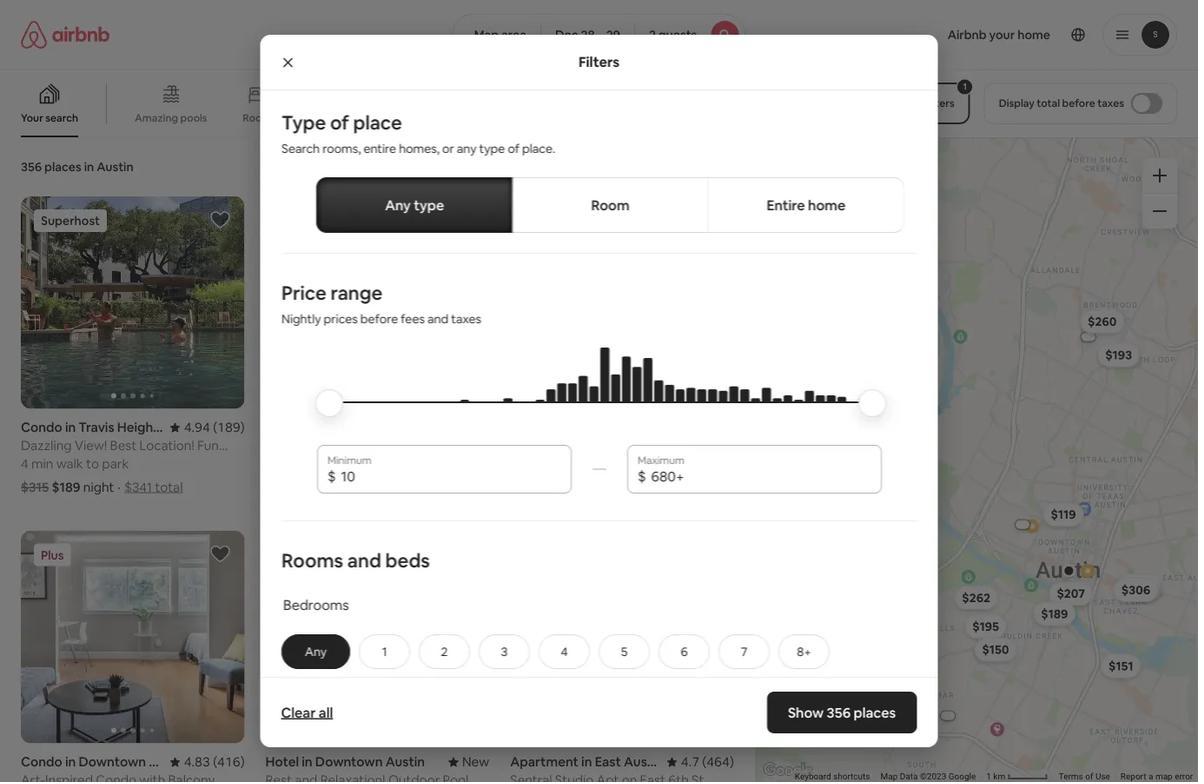 Task type: describe. For each thing, give the bounding box(es) containing it.
$151
[[1109, 658, 1134, 674]]

$189 button
[[1033, 602, 1076, 626]]

dog
[[591, 456, 615, 472]]

$342 total button
[[340, 479, 401, 496]]

profile element
[[767, 0, 1177, 70]]

dec
[[555, 27, 578, 43]]

$159
[[1127, 581, 1154, 596]]

map data ©2023 google
[[880, 771, 976, 782]]

display
[[999, 96, 1035, 110]]

report a map error
[[1121, 771, 1193, 782]]

8+ element
[[797, 644, 811, 659]]

$195
[[973, 619, 999, 634]]

map area
[[474, 27, 527, 43]]

total inside private fenced backyard night · $342 total
[[373, 479, 401, 496]]

price
[[281, 280, 326, 305]]

zoom in image
[[1153, 169, 1167, 182]]

2 guests
[[649, 27, 697, 43]]

in for hotel
[[302, 753, 313, 770]]

add to wishlist: home in central austin image
[[455, 209, 475, 230]]

new place to stay image
[[448, 753, 489, 770]]

rooms and beds
[[281, 548, 430, 572]]

shortcuts
[[833, 771, 870, 782]]

1 horizontal spatial 1
[[963, 81, 967, 92]]

$159 button
[[1120, 576, 1162, 601]]

any type
[[385, 196, 444, 214]]

©2023
[[920, 771, 946, 782]]

7
[[741, 644, 747, 659]]

(464)
[[702, 753, 734, 770]]

group containing amazing views
[[0, 70, 878, 137]]

8+ button
[[778, 634, 829, 669]]

views
[[357, 111, 385, 124]]

or
[[442, 141, 454, 156]]

fenced
[[310, 456, 352, 472]]

1 horizontal spatial $207 button
[[1117, 574, 1161, 598]]

private fenced backyard night · $342 total
[[266, 456, 410, 496]]

$338 $306
[[510, 479, 574, 496]]

home in central austin
[[266, 419, 407, 436]]

rooms for rooms and beds
[[281, 548, 343, 572]]

fees
[[400, 311, 424, 327]]

bedrooms
[[283, 596, 349, 613]]

new
[[462, 753, 489, 770]]

report
[[1121, 771, 1146, 782]]

2 guests button
[[634, 14, 746, 56]]

keyboard
[[795, 771, 831, 782]]

range
[[330, 280, 382, 305]]

356 inside filters dialog
[[827, 703, 851, 721]]

–
[[598, 27, 604, 43]]

dec 28 – 29
[[555, 27, 620, 43]]

place
[[353, 110, 402, 135]]

pools
[[180, 111, 207, 125]]

dec 28 – 29 button
[[540, 14, 635, 56]]

central
[[319, 419, 364, 436]]

rooms for rooms
[[243, 111, 276, 125]]

0 vertical spatial in
[[84, 159, 94, 175]]

night inside private fenced backyard night · $342 total
[[299, 479, 330, 496]]

any element
[[299, 644, 332, 659]]

any type button
[[316, 177, 513, 233]]

2 for 2 guests
[[649, 27, 656, 43]]

walk for dog
[[545, 456, 572, 472]]

(189)
[[213, 419, 245, 436]]

$207 for $207
[[1057, 586, 1085, 601]]

beds
[[385, 548, 430, 572]]

display total before taxes
[[999, 96, 1124, 110]]

type of place search rooms, entire homes, or any type of place.
[[281, 110, 555, 156]]

type
[[281, 110, 326, 135]]

price range nightly prices before fees and taxes
[[281, 280, 481, 327]]

$ text field
[[651, 467, 871, 485]]

home
[[266, 419, 303, 436]]

6
[[680, 644, 687, 659]]

$151 button
[[1101, 654, 1141, 678]]

$189 inside button
[[1041, 606, 1068, 622]]

356 places in austin
[[21, 159, 134, 175]]

0 horizontal spatial $207 button
[[1049, 581, 1093, 606]]

of for type
[[330, 110, 349, 135]]

$349 total
[[618, 479, 679, 496]]

2 park from the left
[[618, 456, 645, 472]]

4 for 4
[[560, 644, 568, 659]]

8+
[[797, 644, 811, 659]]

min for 3
[[520, 456, 543, 472]]

area
[[501, 27, 527, 43]]

any for any
[[305, 644, 326, 659]]

map area button
[[452, 14, 541, 56]]

google map
showing 20 stays. including 1 saved stay. region
[[755, 137, 1198, 782]]

terms
[[1059, 771, 1083, 782]]

places inside filters dialog
[[854, 703, 896, 721]]

0 vertical spatial 356
[[21, 159, 42, 175]]

filters dialog
[[260, 35, 938, 782]]

$119 button
[[1043, 502, 1084, 527]]

clear all
[[281, 703, 333, 721]]

none search field containing map area
[[452, 14, 746, 56]]

4 button
[[538, 634, 590, 669]]

austin for hotel in downtown austin
[[386, 753, 425, 770]]

park inside 4 min walk to park $315 $189 night · $341 total
[[102, 456, 129, 472]]

$306 for $338 $306
[[543, 479, 574, 496]]

1 km button
[[981, 770, 1054, 782]]

$ for $ text box
[[637, 467, 646, 485]]

downtown
[[315, 753, 383, 770]]

4.7 (464)
[[681, 753, 734, 770]]

austin for home in central austin
[[367, 419, 407, 436]]

place.
[[522, 141, 555, 156]]

$119
[[1051, 507, 1076, 522]]

$260
[[1088, 314, 1117, 329]]

$150 button
[[974, 638, 1017, 662]]

5
[[621, 644, 627, 659]]

1 inside 1 km button
[[986, 771, 991, 782]]

search
[[281, 141, 319, 156]]



Task type: vqa. For each thing, say whether or not it's contained in the screenshot.
'Lake' in 5 nights in Lake Arrowhead Dec 4, 2023 - Dec 9, 2023
no



Task type: locate. For each thing, give the bounding box(es) containing it.
before left the fees
[[360, 311, 398, 327]]

1 horizontal spatial taxes
[[1098, 96, 1124, 110]]

before right the display
[[1062, 96, 1095, 110]]

2 $ from the left
[[637, 467, 646, 485]]

0 vertical spatial austin
[[97, 159, 134, 175]]

4.7 out of 5 average rating,  464 reviews image
[[667, 753, 734, 770]]

error
[[1175, 771, 1193, 782]]

$189 inside 4 min walk to park $315 $189 night · $341 total
[[52, 479, 80, 496]]

your search
[[21, 111, 78, 125]]

a
[[1149, 771, 1153, 782]]

tab list
[[316, 177, 904, 233]]

backyard
[[355, 456, 410, 472]]

home
[[808, 196, 845, 214]]

0 horizontal spatial of
[[330, 110, 349, 135]]

add to wishlist: apartment in east austin image
[[699, 209, 720, 230]]

room
[[591, 196, 629, 214]]

map inside map area button
[[474, 27, 499, 43]]

any for any type
[[385, 196, 410, 214]]

nightly
[[281, 311, 321, 327]]

1 vertical spatial taxes
[[451, 311, 481, 327]]

4.83 out of 5 average rating,  416 reviews image
[[170, 753, 245, 770]]

1 vertical spatial 4
[[560, 644, 568, 659]]

1 horizontal spatial 4
[[560, 644, 568, 659]]

0 vertical spatial 1
[[963, 81, 967, 92]]

2 vertical spatial of
[[1085, 771, 1093, 782]]

1 vertical spatial before
[[360, 311, 398, 327]]

0 vertical spatial rooms
[[243, 111, 276, 125]]

4.7
[[681, 753, 700, 770]]

type
[[479, 141, 505, 156], [413, 196, 444, 214]]

$ left $342
[[327, 467, 335, 485]]

4 inside button
[[560, 644, 568, 659]]

1 horizontal spatial any
[[385, 196, 410, 214]]

3 for 3
[[501, 644, 507, 659]]

and left beds
[[347, 548, 381, 572]]

to inside 4 min walk to park $315 $189 night · $341 total
[[86, 456, 99, 472]]

$189
[[52, 479, 80, 496], [1041, 606, 1068, 622]]

of left the use
[[1085, 771, 1093, 782]]

clear all button
[[272, 695, 342, 730]]

and inside price range nightly prices before fees and taxes
[[427, 311, 448, 327]]

1 horizontal spatial $189
[[1041, 606, 1068, 622]]

1 left 2 button
[[382, 644, 387, 659]]

0 horizontal spatial type
[[413, 196, 444, 214]]

homes,
[[399, 141, 439, 156]]

amazing for amazing pools
[[135, 111, 178, 125]]

1 down the profile element
[[963, 81, 967, 92]]

0 horizontal spatial to
[[86, 456, 99, 472]]

$306 down 3 min walk to dog park
[[543, 479, 574, 496]]

1 vertical spatial 356
[[827, 703, 851, 721]]

0 vertical spatial $189
[[52, 479, 80, 496]]

min inside 4 min walk to park $315 $189 night · $341 total
[[31, 456, 53, 472]]

$207 for $207 $262
[[1125, 578, 1153, 594]]

2 for 2
[[441, 644, 448, 659]]

2 inside search field
[[649, 27, 656, 43]]

$207 inside $207 $262
[[1125, 578, 1153, 594]]

total right the display
[[1037, 96, 1060, 110]]

None search field
[[452, 14, 746, 56]]

0 vertical spatial map
[[474, 27, 499, 43]]

1 horizontal spatial to
[[575, 456, 588, 472]]

$262
[[962, 590, 991, 606]]

1 vertical spatial 3
[[501, 644, 507, 659]]

$349 total button
[[618, 479, 679, 496]]

any down entire
[[385, 196, 410, 214]]

type inside 'button'
[[413, 196, 444, 214]]

data
[[900, 771, 918, 782]]

0 vertical spatial 4
[[21, 456, 28, 472]]

amazing up the rooms,
[[312, 111, 355, 124]]

in for home
[[305, 419, 316, 436]]

before
[[1062, 96, 1095, 110], [360, 311, 398, 327]]

0 horizontal spatial night
[[83, 479, 114, 496]]

$306 for $260 $306
[[1122, 582, 1151, 598]]

0 horizontal spatial $306
[[543, 479, 574, 496]]

austin for 356 places in austin
[[97, 159, 134, 175]]

1 vertical spatial any
[[305, 644, 326, 659]]

$207 button up '$151' button
[[1117, 574, 1161, 598]]

$ text field
[[341, 467, 561, 485]]

3
[[510, 456, 518, 472], [501, 644, 507, 659]]

entire home button
[[707, 177, 904, 233]]

1 horizontal spatial amazing
[[312, 111, 355, 124]]

4.94
[[184, 419, 210, 436]]

show
[[788, 703, 824, 721]]

terms of use
[[1059, 771, 1110, 782]]

$207 button left $306 button
[[1049, 581, 1093, 606]]

any inside any button
[[305, 644, 326, 659]]

show 356 places
[[788, 703, 896, 721]]

1 horizontal spatial places
[[854, 703, 896, 721]]

1 horizontal spatial 356
[[827, 703, 851, 721]]

amazing left pools
[[135, 111, 178, 125]]

in
[[84, 159, 94, 175], [305, 419, 316, 436], [302, 753, 313, 770]]

0 horizontal spatial min
[[31, 456, 53, 472]]

$315
[[21, 479, 49, 496]]

report a map error link
[[1121, 771, 1193, 782]]

1 night from the left
[[83, 479, 114, 496]]

taxes inside price range nightly prices before fees and taxes
[[451, 311, 481, 327]]

4 up $315
[[21, 456, 28, 472]]

$150
[[982, 642, 1009, 658]]

2 horizontal spatial 1
[[986, 771, 991, 782]]

guests
[[659, 27, 697, 43]]

$341
[[124, 479, 152, 496]]

356
[[21, 159, 42, 175], [827, 703, 851, 721]]

all
[[319, 703, 333, 721]]

walk for park
[[56, 456, 83, 472]]

terms of use link
[[1059, 771, 1110, 782]]

1 km
[[986, 771, 1008, 782]]

356 right show in the bottom of the page
[[827, 703, 851, 721]]

0 horizontal spatial before
[[360, 311, 398, 327]]

0 horizontal spatial rooms
[[243, 111, 276, 125]]

min for 4
[[31, 456, 53, 472]]

2 button
[[418, 634, 470, 669]]

to for dog
[[575, 456, 588, 472]]

1 vertical spatial $189
[[1041, 606, 1068, 622]]

austin
[[97, 159, 134, 175], [367, 419, 407, 436], [386, 753, 425, 770]]

entire
[[363, 141, 396, 156]]

$189 right $315
[[52, 479, 80, 496]]

1 vertical spatial 1
[[382, 644, 387, 659]]

3 button
[[478, 634, 530, 669]]

map for map data ©2023 google
[[880, 771, 898, 782]]

any inside any type 'button'
[[385, 196, 410, 214]]

· inside private fenced backyard night · $342 total
[[334, 479, 337, 496]]

· left $342
[[334, 479, 337, 496]]

keyboard shortcuts
[[795, 771, 870, 782]]

1 horizontal spatial map
[[880, 771, 898, 782]]

2 vertical spatial austin
[[386, 753, 425, 770]]

park up $349
[[618, 456, 645, 472]]

356 down your at the left of page
[[21, 159, 42, 175]]

1 min from the left
[[31, 456, 53, 472]]

night down fenced on the bottom of the page
[[299, 479, 330, 496]]

keyboard shortcuts button
[[795, 770, 870, 782]]

2 left guests
[[649, 27, 656, 43]]

2 vertical spatial in
[[302, 753, 313, 770]]

1 vertical spatial of
[[507, 141, 519, 156]]

$338
[[510, 479, 541, 496]]

night inside 4 min walk to park $315 $189 night · $341 total
[[83, 479, 114, 496]]

$342
[[340, 479, 370, 496]]

min up $315
[[31, 456, 53, 472]]

any down bedrooms
[[305, 644, 326, 659]]

use
[[1095, 771, 1110, 782]]

tab list inside filters dialog
[[316, 177, 904, 233]]

3 min walk to dog park
[[510, 456, 645, 472]]

1 horizontal spatial night
[[299, 479, 330, 496]]

1 vertical spatial type
[[413, 196, 444, 214]]

2 walk from the left
[[545, 456, 572, 472]]

1 horizontal spatial 2
[[649, 27, 656, 43]]

park up $341
[[102, 456, 129, 472]]

1 park from the left
[[102, 456, 129, 472]]

0 vertical spatial 2
[[649, 27, 656, 43]]

0 horizontal spatial park
[[102, 456, 129, 472]]

1 horizontal spatial $306
[[1122, 582, 1151, 598]]

$207 up '$151' button
[[1125, 578, 1153, 594]]

rooms
[[243, 111, 276, 125], [281, 548, 343, 572]]

1 horizontal spatial $
[[637, 467, 646, 485]]

0 vertical spatial before
[[1062, 96, 1095, 110]]

$306 inside $260 $306
[[1122, 582, 1151, 598]]

1 horizontal spatial type
[[479, 141, 505, 156]]

0 vertical spatial of
[[330, 110, 349, 135]]

total right $341
[[155, 479, 183, 496]]

$341 total button
[[124, 479, 183, 496]]

type inside type of place search rooms, entire homes, or any type of place.
[[479, 141, 505, 156]]

$195 button
[[965, 614, 1007, 639]]

0 horizontal spatial 1
[[382, 644, 387, 659]]

total
[[1037, 96, 1060, 110], [155, 479, 183, 496], [373, 479, 401, 496], [651, 479, 679, 496]]

taxes inside button
[[1098, 96, 1124, 110]]

1 vertical spatial rooms
[[281, 548, 343, 572]]

room button
[[512, 177, 708, 233]]

google image
[[759, 759, 817, 782]]

night
[[83, 479, 114, 496], [299, 479, 330, 496]]

total down backyard
[[373, 479, 401, 496]]

add to wishlist: condo in downtown austin image
[[210, 544, 231, 565]]

places down search
[[44, 159, 81, 175]]

0 horizontal spatial taxes
[[451, 311, 481, 327]]

and right the fees
[[427, 311, 448, 327]]

1 walk from the left
[[56, 456, 83, 472]]

private
[[266, 456, 307, 472]]

type right the any
[[479, 141, 505, 156]]

0 vertical spatial and
[[427, 311, 448, 327]]

night left $341
[[83, 479, 114, 496]]

0 horizontal spatial 2
[[441, 644, 448, 659]]

amazing views
[[312, 111, 385, 124]]

km
[[993, 771, 1005, 782]]

add to wishlist: condo in travis heights image
[[210, 209, 231, 230]]

1 to from the left
[[86, 456, 99, 472]]

7 button
[[718, 634, 770, 669]]

1 horizontal spatial 3
[[510, 456, 518, 472]]

total inside 4 min walk to park $315 $189 night · $341 total
[[155, 479, 183, 496]]

$260 button
[[1080, 309, 1125, 334]]

amazing for amazing views
[[312, 111, 355, 124]]

any
[[385, 196, 410, 214], [305, 644, 326, 659]]

0 horizontal spatial $189
[[52, 479, 80, 496]]

any button
[[281, 634, 350, 669]]

1 · from the left
[[118, 479, 121, 496]]

2 night from the left
[[299, 479, 330, 496]]

$189 down $207 $262
[[1041, 606, 1068, 622]]

tab list containing any type
[[316, 177, 904, 233]]

0 horizontal spatial amazing
[[135, 111, 178, 125]]

before inside button
[[1062, 96, 1095, 110]]

$ right 'dog'
[[637, 467, 646, 485]]

3 right 2 button
[[501, 644, 507, 659]]

1 vertical spatial 2
[[441, 644, 448, 659]]

0 horizontal spatial 3
[[501, 644, 507, 659]]

0 horizontal spatial walk
[[56, 456, 83, 472]]

$260 $306
[[1088, 314, 1151, 598]]

· left $341
[[118, 479, 121, 496]]

0 horizontal spatial map
[[474, 27, 499, 43]]

1 horizontal spatial and
[[427, 311, 448, 327]]

google
[[948, 771, 976, 782]]

0 vertical spatial $306
[[543, 479, 574, 496]]

0 horizontal spatial ·
[[118, 479, 121, 496]]

1 vertical spatial austin
[[367, 419, 407, 436]]

hotel in downtown austin
[[266, 753, 425, 770]]

4 left 5 button at the bottom of the page
[[560, 644, 568, 659]]

2 horizontal spatial of
[[1085, 771, 1093, 782]]

0 horizontal spatial $207
[[1057, 586, 1085, 601]]

1 horizontal spatial $207
[[1125, 578, 1153, 594]]

filters
[[579, 53, 620, 71]]

3 inside 3 button
[[501, 644, 507, 659]]

1 inside 1 button
[[382, 644, 387, 659]]

$306 up the $151 at the right bottom of page
[[1122, 582, 1151, 598]]

of up the rooms,
[[330, 110, 349, 135]]

4 for 4 min walk to park $315 $189 night · $341 total
[[21, 456, 28, 472]]

amazing
[[312, 111, 355, 124], [135, 111, 178, 125]]

$193
[[1105, 347, 1132, 363]]

zoom out image
[[1153, 204, 1167, 218]]

1 vertical spatial map
[[880, 771, 898, 782]]

2 inside filters dialog
[[441, 644, 448, 659]]

map for map area
[[474, 27, 499, 43]]

min up the $338
[[520, 456, 543, 472]]

$262 button
[[954, 586, 998, 610]]

any
[[456, 141, 476, 156]]

2 vertical spatial 1
[[986, 771, 991, 782]]

5 button
[[598, 634, 650, 669]]

of left place.
[[507, 141, 519, 156]]

0 vertical spatial type
[[479, 141, 505, 156]]

rooms up bedrooms
[[281, 548, 343, 572]]

2 min from the left
[[520, 456, 543, 472]]

1 horizontal spatial ·
[[334, 479, 337, 496]]

1 horizontal spatial park
[[618, 456, 645, 472]]

1 vertical spatial $306
[[1122, 582, 1151, 598]]

min
[[31, 456, 53, 472], [520, 456, 543, 472]]

group
[[0, 70, 878, 137], [21, 196, 245, 409], [266, 196, 489, 409], [510, 196, 734, 409], [21, 531, 245, 743], [266, 531, 489, 743], [510, 531, 734, 743]]

1 horizontal spatial walk
[[545, 456, 572, 472]]

4 min walk to park $315 $189 night · $341 total
[[21, 456, 183, 496]]

type left add to wishlist: home in central austin image
[[413, 196, 444, 214]]

0 horizontal spatial places
[[44, 159, 81, 175]]

your
[[21, 111, 43, 125]]

rooms left type
[[243, 111, 276, 125]]

0 horizontal spatial any
[[305, 644, 326, 659]]

4 inside 4 min walk to park $315 $189 night · $341 total
[[21, 456, 28, 472]]

0 vertical spatial any
[[385, 196, 410, 214]]

4.94 (189)
[[184, 419, 245, 436]]

hotel
[[266, 753, 299, 770]]

· inside 4 min walk to park $315 $189 night · $341 total
[[118, 479, 121, 496]]

0 vertical spatial 3
[[510, 456, 518, 472]]

amazing pools
[[135, 111, 207, 125]]

1 vertical spatial places
[[854, 703, 896, 721]]

0 horizontal spatial 356
[[21, 159, 42, 175]]

0 vertical spatial places
[[44, 159, 81, 175]]

places up the shortcuts
[[854, 703, 896, 721]]

map left area
[[474, 27, 499, 43]]

2 · from the left
[[334, 479, 337, 496]]

1 left km
[[986, 771, 991, 782]]

map left data
[[880, 771, 898, 782]]

1 horizontal spatial min
[[520, 456, 543, 472]]

clear
[[281, 703, 316, 721]]

total inside button
[[1037, 96, 1060, 110]]

total right $349
[[651, 479, 679, 496]]

0 horizontal spatial $
[[327, 467, 335, 485]]

2 to from the left
[[575, 456, 588, 472]]

rooms inside filters dialog
[[281, 548, 343, 572]]

$207 up $189 button
[[1057, 586, 1085, 601]]

0 vertical spatial taxes
[[1098, 96, 1124, 110]]

to for park
[[86, 456, 99, 472]]

0 horizontal spatial 4
[[21, 456, 28, 472]]

4.94 out of 5 average rating,  189 reviews image
[[170, 419, 245, 436]]

walk inside 4 min walk to park $315 $189 night · $341 total
[[56, 456, 83, 472]]

3 up the $338
[[510, 456, 518, 472]]

$ for $ text field
[[327, 467, 335, 485]]

$
[[327, 467, 335, 485], [637, 467, 646, 485]]

1 vertical spatial and
[[347, 548, 381, 572]]

0 horizontal spatial and
[[347, 548, 381, 572]]

3 for 3 min walk to dog park
[[510, 456, 518, 472]]

2
[[649, 27, 656, 43], [441, 644, 448, 659]]

1 vertical spatial in
[[305, 419, 316, 436]]

of for terms
[[1085, 771, 1093, 782]]

2 right 1 button
[[441, 644, 448, 659]]

$207 $262
[[962, 578, 1153, 606]]

1 horizontal spatial before
[[1062, 96, 1095, 110]]

most stays cost more than $170 per night. image
[[331, 348, 868, 452]]

28
[[581, 27, 595, 43]]

1 horizontal spatial of
[[507, 141, 519, 156]]

prices
[[323, 311, 357, 327]]

1 horizontal spatial rooms
[[281, 548, 343, 572]]

1 $ from the left
[[327, 467, 335, 485]]

before inside price range nightly prices before fees and taxes
[[360, 311, 398, 327]]



